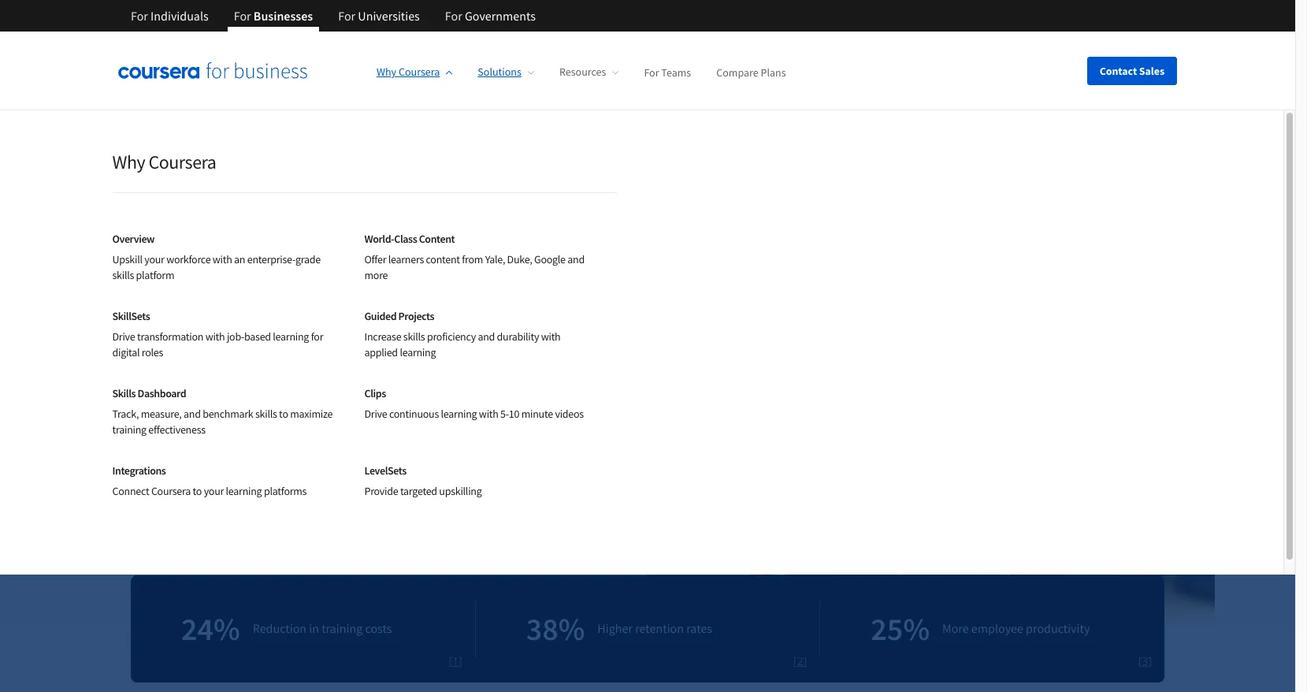 Task type: locate. For each thing, give the bounding box(es) containing it.
0 horizontal spatial to
[[193, 484, 202, 498]]

2 vertical spatial coursera
[[151, 484, 191, 498]]

0 horizontal spatial ]
[[459, 653, 462, 668]]

training
[[186, 336, 226, 351], [112, 422, 146, 437], [322, 620, 363, 636]]

0 vertical spatial content
[[426, 252, 460, 266]]

coursera
[[399, 65, 440, 79], [149, 150, 216, 174], [151, 484, 191, 498]]

track,
[[112, 407, 139, 421]]

world-class content offer learners content from yale, duke, google and more
[[365, 232, 585, 282]]

[ for 38%
[[794, 653, 797, 668]]

0 vertical spatial why coursera
[[377, 65, 440, 79]]

your inside the make talent your competitive advantage
[[376, 154, 469, 218]]

compare plans
[[717, 65, 786, 79]]

0 vertical spatial coursera
[[399, 65, 440, 79]]

[ for 24%
[[449, 653, 452, 668]]

your inside overview upskill your workforce with an enterprise-grade skills platform
[[144, 252, 164, 266]]

your up the content
[[376, 154, 469, 218]]

content left the you
[[300, 281, 339, 297]]

0 vertical spatial to
[[279, 407, 288, 421]]

workforce
[[166, 252, 211, 266]]

1 horizontal spatial your
[[204, 484, 224, 498]]

with
[[213, 252, 232, 266], [275, 281, 298, 297], [205, 329, 225, 344], [541, 329, 561, 344], [479, 407, 499, 421]]

]
[[459, 653, 462, 668], [804, 653, 807, 668], [1149, 653, 1152, 668]]

10
[[509, 407, 520, 421]]

2 horizontal spatial [
[[1139, 653, 1142, 668]]

your left 125
[[204, 484, 224, 498]]

skills right benchmark
[[255, 407, 277, 421]]

talent down the you
[[337, 309, 367, 324]]

more
[[943, 620, 969, 636]]

38%
[[526, 609, 585, 648]]

minute
[[522, 407, 553, 421]]

overview upskill your workforce with an enterprise-grade skills platform
[[112, 232, 321, 282]]

] for 24%
[[459, 653, 462, 668]]

why
[[377, 65, 397, 79], [112, 150, 145, 174]]

and left durability
[[478, 329, 495, 344]]

3 [ from the left
[[1139, 653, 1142, 668]]

1 horizontal spatial to
[[279, 407, 288, 421]]

talent inside the make talent your competitive advantage
[[248, 154, 368, 218]]

learning inside guided projects increase skills proficiency and durability with applied learning
[[400, 345, 436, 359]]

with left 5-
[[479, 407, 499, 421]]

for universities
[[338, 8, 420, 24]]

effectiveness
[[148, 422, 206, 437]]

offer
[[365, 252, 386, 266]]

with left an
[[213, 252, 232, 266]]

1 horizontal spatial [
[[794, 653, 797, 668]]

1 horizontal spatial ]
[[804, 653, 807, 668]]

universities
[[358, 8, 420, 24]]

0 vertical spatial critical
[[212, 281, 246, 297]]

1 [ from the left
[[449, 653, 452, 668]]

strengthen critical skills with content you can trust
[[153, 281, 407, 297]]

with up advance
[[275, 281, 298, 297]]

skillsets
[[112, 309, 150, 323]]

costs right in
[[365, 620, 392, 636]]

1 ] from the left
[[459, 653, 462, 668]]

0 horizontal spatial why
[[112, 150, 145, 174]]

your up platform
[[144, 252, 164, 266]]

drive inside clips drive continuous learning with 5-10 minute videos
[[365, 407, 387, 421]]

for left businesses
[[234, 8, 251, 24]]

0 vertical spatial your
[[376, 154, 469, 218]]

and up job-
[[234, 309, 254, 324]]

why coursera
[[377, 65, 440, 79], [112, 150, 216, 174]]

0 vertical spatial why
[[377, 65, 397, 79]]

training down retain,
[[186, 336, 226, 351]]

1 vertical spatial your
[[144, 252, 164, 266]]

1 vertical spatial costs
[[365, 620, 392, 636]]

0 horizontal spatial your
[[144, 252, 164, 266]]

2 [ from the left
[[794, 653, 797, 668]]

with inside skillsets drive transformation with job-based learning for digital roles
[[205, 329, 225, 344]]

job-
[[227, 329, 244, 344]]

learning inside the integrations connect coursera to your learning platforms
[[226, 484, 262, 498]]

solutions link
[[478, 65, 534, 79]]

guided projects increase skills proficiency and durability with applied learning
[[365, 309, 561, 359]]

drive down clips
[[365, 407, 387, 421]]

1 vertical spatial why coursera
[[112, 150, 216, 174]]

learning left platforms
[[226, 484, 262, 498]]

critical up for
[[301, 309, 335, 324]]

an
[[234, 252, 245, 266]]

training right in
[[322, 620, 363, 636]]

1 vertical spatial to
[[193, 484, 202, 498]]

0 horizontal spatial training
[[112, 422, 146, 437]]

why up the overview
[[112, 150, 145, 174]]

for left the universities
[[338, 8, 356, 24]]

individuals
[[151, 8, 209, 24]]

rates
[[687, 620, 713, 636]]

benchmark
[[203, 407, 253, 421]]

for left 'individuals'
[[131, 8, 148, 24]]

1 vertical spatial training
[[112, 422, 146, 437]]

projects
[[398, 309, 434, 323]]

and inside skills dashboard track, measure, and benchmark skills to maximize training effectiveness
[[184, 407, 201, 421]]

learning down advance
[[273, 329, 309, 344]]

and right google
[[568, 252, 585, 266]]

0 vertical spatial drive
[[112, 329, 135, 344]]

drive for drive continuous learning with 5-10 minute videos
[[365, 407, 387, 421]]

1 horizontal spatial why coursera
[[377, 65, 440, 79]]

1 vertical spatial drive
[[365, 407, 387, 421]]

] for 38%
[[804, 653, 807, 668]]

duke,
[[507, 252, 532, 266]]

skills down projects
[[403, 329, 425, 344]]

[ 3 ]
[[1139, 653, 1152, 668]]

to left the maximize
[[279, 407, 288, 421]]

to left than
[[193, 484, 202, 498]]

2 horizontal spatial training
[[322, 620, 363, 636]]

content down the content
[[426, 252, 460, 266]]

0 horizontal spatial [
[[449, 653, 452, 668]]

measure,
[[141, 407, 182, 421]]

talent up grade
[[248, 154, 368, 218]]

for left governments
[[445, 8, 462, 24]]

roles
[[142, 345, 163, 359]]

1 horizontal spatial training
[[186, 336, 226, 351]]

reduction in training costs
[[253, 620, 392, 636]]

advance
[[256, 309, 299, 324]]

2 horizontal spatial your
[[376, 154, 469, 218]]

teams
[[662, 65, 691, 79]]

drive up digital on the left
[[112, 329, 135, 344]]

make
[[131, 154, 239, 218]]

1 vertical spatial why
[[112, 150, 145, 174]]

why down the universities
[[377, 65, 397, 79]]

your
[[376, 154, 469, 218], [144, 252, 164, 266], [204, 484, 224, 498]]

2 horizontal spatial ]
[[1149, 653, 1152, 668]]

based
[[244, 329, 271, 344]]

with down retain,
[[205, 329, 225, 344]]

grade
[[296, 252, 321, 266]]

for for businesses
[[234, 8, 251, 24]]

skills inside guided projects increase skills proficiency and durability with applied learning
[[403, 329, 425, 344]]

productivity
[[1026, 620, 1090, 636]]

critical
[[212, 281, 246, 297], [301, 309, 335, 324]]

2 ] from the left
[[804, 653, 807, 668]]

1 horizontal spatial critical
[[301, 309, 335, 324]]

compare plans link
[[717, 65, 786, 79]]

0 horizontal spatial drive
[[112, 329, 135, 344]]

targeted
[[400, 484, 437, 498]]

] for 25%
[[1149, 653, 1152, 668]]

upskill
[[112, 252, 142, 266]]

2 vertical spatial your
[[204, 484, 224, 498]]

class
[[394, 232, 417, 246]]

google
[[534, 252, 566, 266]]

0 vertical spatial talent
[[248, 154, 368, 218]]

for governments
[[445, 8, 536, 24]]

skills
[[112, 268, 134, 282], [248, 281, 273, 297], [403, 329, 425, 344], [255, 407, 277, 421]]

yale,
[[485, 252, 505, 266]]

continuous
[[389, 407, 439, 421]]

1 horizontal spatial drive
[[365, 407, 387, 421]]

training down track,
[[112, 422, 146, 437]]

critical up retain,
[[212, 281, 246, 297]]

0 horizontal spatial critical
[[212, 281, 246, 297]]

[
[[449, 653, 452, 668], [794, 653, 797, 668], [1139, 653, 1142, 668]]

1 horizontal spatial content
[[426, 252, 460, 266]]

skills down upskill on the left top of the page
[[112, 268, 134, 282]]

[ for 25%
[[1139, 653, 1142, 668]]

0 horizontal spatial content
[[300, 281, 339, 297]]

costs down 'develop, retain, and advance critical talent'
[[228, 336, 254, 351]]

make talent your competitive advantage
[[131, 154, 595, 268]]

skills
[[112, 386, 136, 400]]

levelsets provide targeted upskilling
[[365, 463, 482, 498]]

with right durability
[[541, 329, 561, 344]]

contact sales
[[1100, 63, 1165, 78]]

quality
[[352, 336, 387, 351]]

1 vertical spatial content
[[300, 281, 339, 297]]

drive inside skillsets drive transformation with job-based learning for digital roles
[[112, 329, 135, 344]]

employee
[[972, 620, 1024, 636]]

and up effectiveness
[[184, 407, 201, 421]]

integrations connect coursera to your learning platforms
[[112, 463, 307, 498]]

your for competitive
[[376, 154, 469, 218]]

learning down projects
[[400, 345, 436, 359]]

with inside clips drive continuous learning with 5-10 minute videos
[[479, 407, 499, 421]]

why coursera link
[[377, 65, 453, 79]]

skillsets drive transformation with job-based learning for digital roles
[[112, 309, 323, 359]]

skills inside overview upskill your workforce with an enterprise-grade skills platform
[[112, 268, 134, 282]]

training inside skills dashboard track, measure, and benchmark skills to maximize training effectiveness
[[112, 422, 146, 437]]

your for workforce
[[144, 252, 164, 266]]

learning right continuous
[[441, 407, 477, 421]]

competitive
[[131, 205, 373, 268]]

1 vertical spatial talent
[[337, 309, 367, 324]]

provide
[[365, 484, 398, 498]]

1 vertical spatial critical
[[301, 309, 335, 324]]

in
[[309, 620, 319, 636]]

connect
[[112, 484, 149, 498]]

0 horizontal spatial costs
[[228, 336, 254, 351]]

to
[[279, 407, 288, 421], [193, 484, 202, 498]]

3 ] from the left
[[1149, 653, 1152, 668]]

to inside skills dashboard track, measure, and benchmark skills to maximize training effectiveness
[[279, 407, 288, 421]]



Task type: vqa. For each thing, say whether or not it's contained in the screenshot.


Task type: describe. For each thing, give the bounding box(es) containing it.
trust
[[383, 281, 407, 297]]

digital
[[112, 345, 140, 359]]

governments
[[465, 8, 536, 24]]

fewer
[[186, 488, 215, 504]]

retention
[[635, 620, 684, 636]]

guided
[[365, 309, 397, 323]]

1 vertical spatial coursera
[[149, 150, 216, 174]]

sacrificing
[[298, 336, 349, 351]]

upskilling
[[131, 488, 183, 504]]

125
[[245, 488, 264, 504]]

compare
[[717, 65, 759, 79]]

upskilling
[[439, 484, 482, 498]]

25%
[[871, 609, 930, 648]]

learning inside clips drive continuous learning with 5-10 minute videos
[[441, 407, 477, 421]]

platforms
[[264, 484, 307, 498]]

without
[[256, 336, 296, 351]]

enterprise-
[[247, 252, 296, 266]]

24%
[[181, 609, 240, 648]]

coursera inside the integrations connect coursera to your learning platforms
[[151, 484, 191, 498]]

contact
[[1100, 63, 1138, 78]]

for
[[311, 329, 323, 344]]

banner navigation
[[118, 0, 549, 43]]

retain,
[[200, 309, 232, 324]]

clips
[[365, 386, 386, 400]]

employees?
[[266, 488, 329, 504]]

increase
[[365, 329, 401, 344]]

transformation
[[137, 329, 203, 344]]

content
[[419, 232, 455, 246]]

durability
[[497, 329, 539, 344]]

5-
[[501, 407, 509, 421]]

learning inside skillsets drive transformation with job-based learning for digital roles
[[273, 329, 309, 344]]

and inside world-class content offer learners content from yale, duke, google and more
[[568, 252, 585, 266]]

plans
[[761, 65, 786, 79]]

0 horizontal spatial why coursera
[[112, 150, 216, 174]]

resources
[[560, 65, 606, 79]]

coursera for business image
[[118, 63, 307, 79]]

[ 2 ]
[[794, 653, 807, 668]]

solutions
[[478, 65, 522, 79]]

2
[[797, 653, 804, 668]]

for for universities
[[338, 8, 356, 24]]

applied
[[365, 345, 398, 359]]

your inside the integrations connect coursera to your learning platforms
[[204, 484, 224, 498]]

1
[[452, 653, 459, 668]]

more employee productivity
[[943, 620, 1090, 636]]

can
[[363, 281, 381, 297]]

lower training costs without sacrificing quality
[[153, 336, 387, 351]]

for individuals
[[131, 8, 209, 24]]

to inside the integrations connect coursera to your learning platforms
[[193, 484, 202, 498]]

for left teams
[[644, 65, 659, 79]]

for for governments
[[445, 8, 462, 24]]

more
[[365, 268, 388, 282]]

and inside guided projects increase skills proficiency and durability with applied learning
[[478, 329, 495, 344]]

0 vertical spatial training
[[186, 336, 226, 351]]

with inside overview upskill your workforce with an enterprise-grade skills platform
[[213, 252, 232, 266]]

skills up 'develop, retain, and advance critical talent'
[[248, 281, 273, 297]]

upskilling fewer than 125 employees?
[[131, 488, 329, 504]]

3
[[1142, 653, 1149, 668]]

world-
[[365, 232, 394, 246]]

lower
[[153, 336, 184, 351]]

with inside guided projects increase skills proficiency and durability with applied learning
[[541, 329, 561, 344]]

than
[[218, 488, 242, 504]]

integrations
[[112, 463, 166, 478]]

strengthen
[[153, 281, 209, 297]]

for teams link
[[644, 65, 691, 79]]

advantage
[[382, 205, 595, 268]]

sales
[[1140, 63, 1165, 78]]

for for individuals
[[131, 8, 148, 24]]

[ 1 ]
[[449, 653, 462, 668]]

skills inside skills dashboard track, measure, and benchmark skills to maximize training effectiveness
[[255, 407, 277, 421]]

you
[[342, 281, 360, 297]]

higher retention rates
[[598, 620, 713, 636]]

dashboard
[[138, 386, 186, 400]]

1 horizontal spatial costs
[[365, 620, 392, 636]]

clips drive continuous learning with 5-10 minute videos
[[365, 386, 584, 421]]

drive for drive transformation with job-based learning for digital roles
[[112, 329, 135, 344]]

contact sales button
[[1088, 56, 1178, 85]]

proficiency
[[427, 329, 476, 344]]

for businesses
[[234, 8, 313, 24]]

learners
[[388, 252, 424, 266]]

businesses
[[254, 8, 313, 24]]

0 vertical spatial costs
[[228, 336, 254, 351]]

develop,
[[153, 309, 197, 324]]

for teams
[[644, 65, 691, 79]]

1 horizontal spatial why
[[377, 65, 397, 79]]

content inside world-class content offer learners content from yale, duke, google and more
[[426, 252, 460, 266]]

platform
[[136, 268, 174, 282]]

maximize
[[290, 407, 333, 421]]

skills dashboard track, measure, and benchmark skills to maximize training effectiveness
[[112, 386, 333, 437]]

2 vertical spatial training
[[322, 620, 363, 636]]



